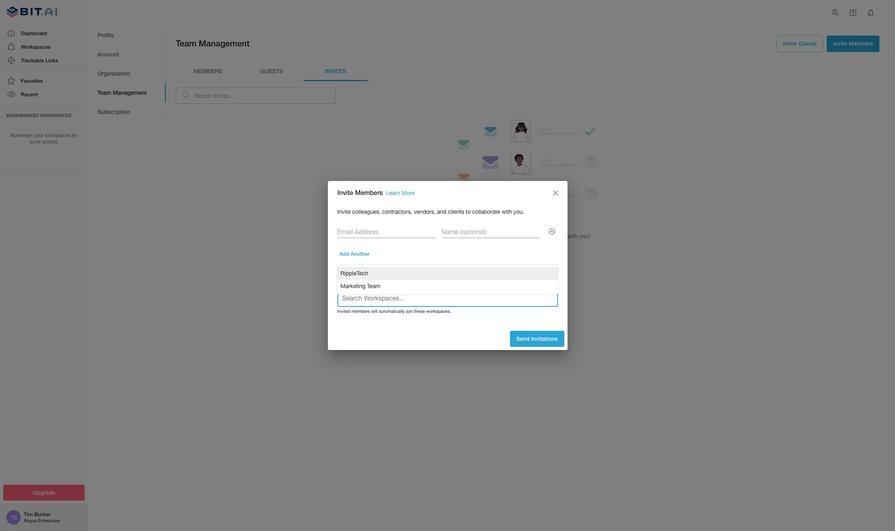 Task type: describe. For each thing, give the bounding box(es) containing it.
add
[[340, 251, 349, 257]]

1 vertical spatial collaborate
[[539, 233, 567, 239]]

invite for invite members
[[834, 40, 848, 47]]

add another
[[340, 251, 370, 257]]

Name (optional) text field
[[442, 226, 540, 238]]

rippletech
[[341, 270, 368, 276]]

1 vertical spatial to
[[532, 233, 537, 239]]

bookmark your workspaces for quick access.
[[10, 133, 78, 145]]

0 vertical spatial team management
[[176, 38, 250, 48]]

1 horizontal spatial invited
[[370, 277, 389, 284]]

send invitations
[[517, 335, 558, 342]]

send
[[517, 335, 530, 342]]

add another button
[[338, 248, 372, 260]]

organization link
[[88, 64, 166, 83]]

guests
[[799, 40, 818, 47]]

vendors,
[[414, 209, 436, 215]]

quick
[[29, 139, 41, 145]]

favorites
[[21, 78, 43, 84]]

invite colleagues, contractors, vendors, and clients to collaborate with you.
[[338, 209, 525, 215]]

invite your team members to collaborate with you!
[[465, 233, 591, 239]]

workspaces...
[[364, 295, 405, 302]]

invite for invite colleagues, contractors, vendors, and clients to collaborate with you.
[[338, 209, 351, 215]]

access.
[[42, 139, 59, 145]]

upgrade
[[33, 489, 55, 496]]

you!
[[580, 233, 591, 239]]

marketing team
[[341, 283, 381, 289]]

1 horizontal spatial management
[[199, 38, 250, 48]]

invites
[[325, 68, 346, 74]]

collaborate inside invite members dialog
[[473, 209, 501, 215]]

favorites button
[[0, 74, 88, 88]]

you.
[[514, 209, 525, 215]]

bookmark
[[10, 133, 32, 138]]

to inside invite members dialog
[[466, 209, 471, 215]]

Email Address text field
[[338, 226, 436, 238]]

members button
[[176, 62, 240, 81]]

Search Invites... search field
[[194, 87, 336, 104]]

another
[[351, 251, 370, 257]]

enterprises
[[38, 519, 60, 523]]

contractors,
[[382, 209, 413, 215]]

automatically
[[379, 309, 405, 314]]

search
[[342, 295, 362, 302]]

and
[[437, 209, 447, 215]]

members inside dialog
[[352, 309, 370, 314]]

team management inside tab list
[[98, 89, 147, 96]]

workspace
[[338, 277, 369, 284]]

team inside tab list
[[98, 89, 111, 96]]

bookmarked
[[6, 113, 39, 118]]

invite members
[[834, 40, 874, 47]]

account
[[98, 51, 119, 57]]

1 horizontal spatial with
[[568, 233, 578, 239]]

learn more link
[[386, 190, 415, 196]]

will
[[372, 309, 378, 314]]

invite guests
[[784, 40, 818, 47]]

invite members learn more
[[338, 189, 415, 196]]

dashboard button
[[0, 26, 88, 40]]

members for invite members
[[849, 40, 874, 47]]

colleagues,
[[352, 209, 381, 215]]

tab list containing profile
[[88, 26, 166, 122]]

your for invite
[[480, 233, 491, 239]]

trackable
[[21, 57, 44, 64]]

tb
[[10, 514, 17, 521]]

dashboard
[[21, 30, 47, 36]]

invite members dialog
[[328, 181, 568, 350]]

invites button
[[304, 62, 368, 81]]

profile
[[98, 31, 114, 38]]

clients
[[448, 209, 465, 215]]



Task type: locate. For each thing, give the bounding box(es) containing it.
0 horizontal spatial members
[[352, 309, 370, 314]]

subscription link
[[88, 102, 166, 122]]

these
[[415, 309, 425, 314]]

team inside invite members dialog
[[367, 283, 381, 289]]

1 vertical spatial your
[[480, 233, 491, 239]]

invite for invite your team members to collaborate with you!
[[465, 233, 479, 239]]

workspaces
[[45, 133, 70, 138]]

1 vertical spatial members
[[355, 189, 383, 196]]

1 horizontal spatial members
[[507, 233, 531, 239]]

0 vertical spatial your
[[34, 133, 43, 138]]

guests
[[261, 68, 283, 74]]

workspaces button
[[0, 40, 88, 54]]

0 horizontal spatial collaborate
[[473, 209, 501, 215]]

learn
[[386, 190, 401, 196]]

team up search workspaces...
[[367, 283, 381, 289]]

1 horizontal spatial members
[[849, 40, 874, 47]]

invite for invite guests
[[784, 40, 798, 47]]

1 vertical spatial management
[[113, 89, 147, 96]]

members inside dialog
[[355, 189, 383, 196]]

members for invite members learn more
[[355, 189, 383, 196]]

1 horizontal spatial your
[[480, 233, 491, 239]]

0 horizontal spatial your
[[34, 133, 43, 138]]

0 horizontal spatial invited
[[338, 309, 351, 314]]

0 horizontal spatial with
[[502, 209, 512, 215]]

your
[[34, 133, 43, 138], [480, 233, 491, 239]]

collaborate left the you!
[[539, 233, 567, 239]]

tim burton rogue enterprises
[[24, 511, 60, 523]]

team management down 'organization' link
[[98, 89, 147, 96]]

guests button
[[240, 62, 304, 81]]

your up quick
[[34, 133, 43, 138]]

team
[[493, 233, 506, 239]]

trackable links button
[[0, 54, 88, 67]]

team management up the members
[[176, 38, 250, 48]]

0 horizontal spatial team management
[[98, 89, 147, 96]]

tab list
[[88, 26, 166, 122], [176, 62, 880, 81]]

more
[[402, 190, 415, 196]]

2 vertical spatial team
[[367, 283, 381, 289]]

management down 'organization' link
[[113, 89, 147, 96]]

to right clients
[[466, 209, 471, 215]]

0 horizontal spatial to
[[466, 209, 471, 215]]

join
[[406, 309, 413, 314]]

team up 'subscription'
[[98, 89, 111, 96]]

with inside invite members dialog
[[502, 209, 512, 215]]

2 horizontal spatial team
[[367, 283, 381, 289]]

0 vertical spatial collaborate
[[473, 209, 501, 215]]

management up the members
[[199, 38, 250, 48]]

search workspaces...
[[342, 295, 405, 302]]

1 horizontal spatial to
[[532, 233, 537, 239]]

1 vertical spatial invited
[[338, 309, 351, 314]]

0 vertical spatial with
[[502, 209, 512, 215]]

1 horizontal spatial tab list
[[176, 62, 880, 81]]

invited members will automatically join these workspaces.
[[338, 309, 451, 314]]

bookmarked workspaces
[[6, 113, 72, 118]]

0 vertical spatial to
[[466, 209, 471, 215]]

burton
[[34, 511, 51, 518]]

team management
[[176, 38, 250, 48], [98, 89, 147, 96]]

invite up colleagues,
[[338, 189, 354, 196]]

your for bookmark
[[34, 133, 43, 138]]

invited
[[370, 277, 389, 284], [338, 309, 351, 314]]

your left team
[[480, 233, 491, 239]]

invitations
[[532, 335, 558, 342]]

invite left the 'guests'
[[784, 40, 798, 47]]

links
[[45, 57, 58, 64]]

1 horizontal spatial collaborate
[[539, 233, 567, 239]]

1 horizontal spatial team management
[[176, 38, 250, 48]]

workspaces
[[40, 113, 72, 118]]

organization
[[98, 70, 130, 77]]

1 vertical spatial members
[[352, 309, 370, 314]]

your inside bookmark your workspaces for quick access.
[[34, 133, 43, 138]]

workspaces
[[21, 43, 51, 50]]

1 vertical spatial team
[[98, 89, 111, 96]]

0 vertical spatial team
[[176, 38, 197, 48]]

invited down search
[[338, 309, 351, 314]]

to
[[466, 209, 471, 215], [532, 233, 537, 239]]

tim
[[24, 511, 33, 518]]

members right team
[[507, 233, 531, 239]]

invited left the to
[[370, 277, 389, 284]]

invite right the 'guests'
[[834, 40, 848, 47]]

invite members button
[[827, 36, 880, 52]]

invite for invite members learn more
[[338, 189, 354, 196]]

0 vertical spatial management
[[199, 38, 250, 48]]

invite guests button
[[777, 35, 824, 52]]

send invitations button
[[510, 331, 565, 347]]

1 vertical spatial with
[[568, 233, 578, 239]]

0 horizontal spatial management
[[113, 89, 147, 96]]

collaborate
[[473, 209, 501, 215], [539, 233, 567, 239]]

subscription
[[98, 108, 130, 115]]

management
[[199, 38, 250, 48], [113, 89, 147, 96]]

to
[[391, 277, 397, 284]]

members
[[849, 40, 874, 47], [355, 189, 383, 196]]

with left you.
[[502, 209, 512, 215]]

team up the members
[[176, 38, 197, 48]]

1 horizontal spatial team
[[176, 38, 197, 48]]

rogue
[[24, 519, 37, 523]]

upgrade button
[[3, 485, 85, 501]]

collaborate up name (optional) text box
[[473, 209, 501, 215]]

to right team
[[532, 233, 537, 239]]

with
[[502, 209, 512, 215], [568, 233, 578, 239]]

0 vertical spatial members
[[507, 233, 531, 239]]

for
[[72, 133, 78, 138]]

recent button
[[0, 88, 88, 101]]

account link
[[88, 45, 166, 64]]

management inside team management link
[[113, 89, 147, 96]]

invite left team
[[465, 233, 479, 239]]

tab list containing members
[[176, 62, 880, 81]]

recent
[[21, 91, 38, 98]]

members inside button
[[849, 40, 874, 47]]

0 horizontal spatial team
[[98, 89, 111, 96]]

0 vertical spatial members
[[849, 40, 874, 47]]

0 horizontal spatial tab list
[[88, 26, 166, 122]]

marketing
[[341, 283, 366, 289]]

0 vertical spatial invited
[[370, 277, 389, 284]]

team management link
[[88, 83, 166, 102]]

profile link
[[88, 26, 166, 45]]

trackable links
[[21, 57, 58, 64]]

team
[[176, 38, 197, 48], [98, 89, 111, 96], [367, 283, 381, 289]]

workspace invited to
[[338, 277, 397, 284]]

members
[[507, 233, 531, 239], [352, 309, 370, 314]]

0 horizontal spatial members
[[355, 189, 383, 196]]

with left the you!
[[568, 233, 578, 239]]

1 vertical spatial team management
[[98, 89, 147, 96]]

invite
[[784, 40, 798, 47], [834, 40, 848, 47], [338, 189, 354, 196], [338, 209, 351, 215], [465, 233, 479, 239]]

invite left colleagues,
[[338, 209, 351, 215]]

members
[[194, 68, 222, 74]]

members left will
[[352, 309, 370, 314]]

workspaces.
[[427, 309, 451, 314]]



Task type: vqa. For each thing, say whether or not it's contained in the screenshot.
Remove Bookmark icon
no



